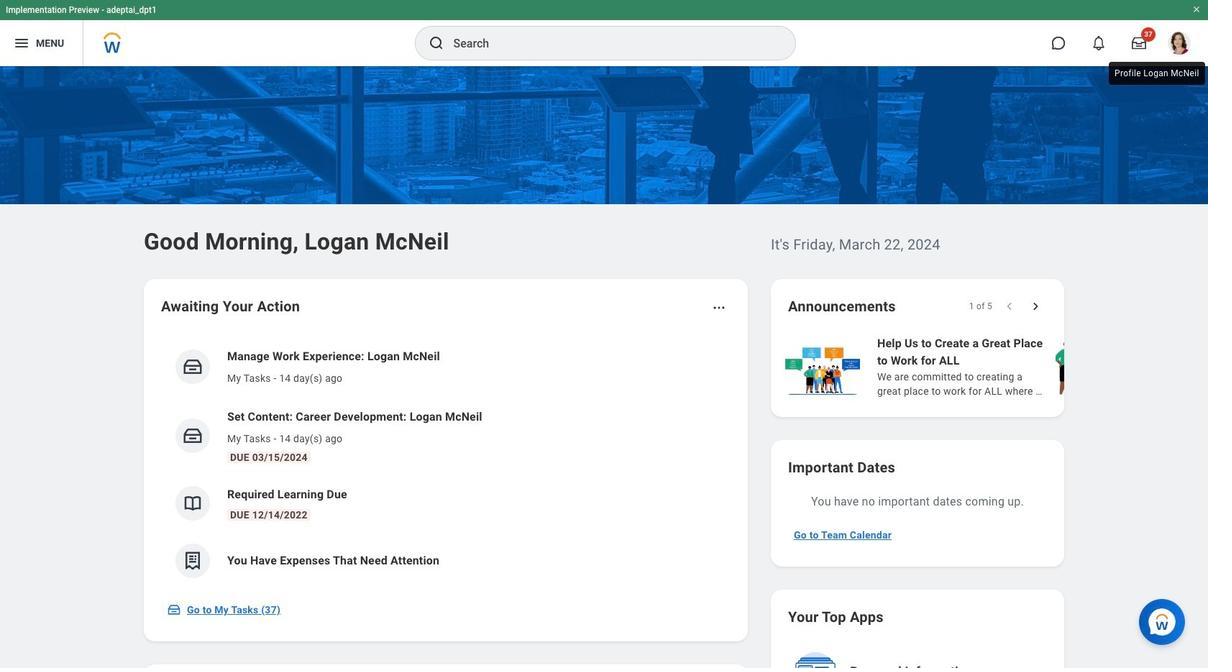 Task type: locate. For each thing, give the bounding box(es) containing it.
1 horizontal spatial list
[[783, 334, 1208, 400]]

0 horizontal spatial list
[[161, 337, 731, 590]]

related actions image
[[712, 301, 726, 315]]

notifications large image
[[1092, 36, 1106, 50]]

1 horizontal spatial inbox image
[[182, 425, 204, 447]]

profile logan mcneil image
[[1168, 32, 1191, 58]]

tooltip
[[1106, 59, 1208, 88]]

1 vertical spatial inbox image
[[167, 603, 181, 617]]

main content
[[0, 66, 1208, 668]]

Search Workday  search field
[[453, 27, 766, 59]]

close environment banner image
[[1193, 5, 1201, 14]]

chevron right small image
[[1029, 299, 1043, 314]]

inbox image
[[182, 425, 204, 447], [167, 603, 181, 617]]

justify image
[[13, 35, 30, 52]]

list
[[783, 334, 1208, 400], [161, 337, 731, 590]]

status
[[969, 301, 993, 312]]

inbox image
[[182, 356, 204, 378]]

0 horizontal spatial inbox image
[[167, 603, 181, 617]]

banner
[[0, 0, 1208, 66]]

0 vertical spatial inbox image
[[182, 425, 204, 447]]



Task type: describe. For each thing, give the bounding box(es) containing it.
dashboard expenses image
[[182, 550, 204, 572]]

search image
[[428, 35, 445, 52]]

chevron left small image
[[1003, 299, 1017, 314]]

book open image
[[182, 493, 204, 514]]

inbox image inside list
[[182, 425, 204, 447]]

inbox large image
[[1132, 36, 1146, 50]]



Task type: vqa. For each thing, say whether or not it's contained in the screenshot.
banner
yes



